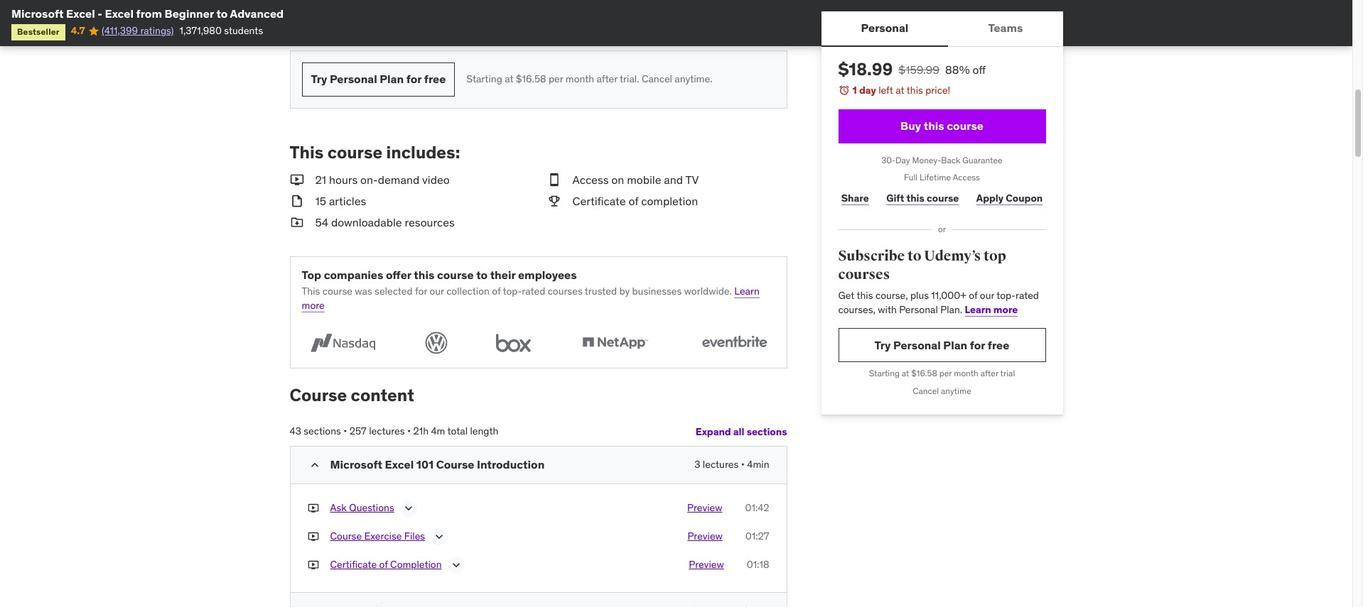 Task type: describe. For each thing, give the bounding box(es) containing it.
ask questions button
[[330, 502, 394, 519]]

$16.58 for starting at $16.58 per month after trial cancel anytime
[[912, 369, 938, 379]]

try personal plan for free link inside thrive in your career element
[[302, 62, 455, 97]]

this for buy
[[924, 119, 945, 133]]

from
[[136, 6, 162, 21]]

microsoft excel - excel from beginner to advanced
[[11, 6, 284, 21]]

day
[[896, 155, 910, 165]]

xsmall image for certificate of completion
[[307, 559, 319, 573]]

preview for 01:18
[[689, 559, 724, 572]]

21h 4m
[[413, 425, 445, 438]]

course down companies
[[323, 285, 353, 298]]

money-
[[912, 155, 941, 165]]

show lecture description image for certificate of completion
[[449, 559, 463, 573]]

1 horizontal spatial try personal plan for free link
[[839, 329, 1046, 363]]

ask
[[330, 502, 347, 515]]

rated inside "get this course, plus 11,000+ of our top-rated courses, with personal plan."
[[1016, 290, 1039, 302]]

and
[[664, 172, 683, 187]]

expand all sections button
[[696, 418, 787, 446]]

21 hours on-demand video
[[315, 172, 450, 187]]

anytime
[[941, 386, 972, 397]]

left
[[879, 84, 894, 97]]

this down $159.99
[[907, 84, 923, 97]]

1 horizontal spatial excel
[[105, 6, 134, 21]]

resources
[[405, 216, 455, 230]]

cancel for anytime.
[[642, 73, 673, 85]]

apply coupon button
[[974, 184, 1046, 213]]

udemy's
[[924, 247, 981, 265]]

0 horizontal spatial rated
[[522, 285, 545, 298]]

advanced
[[230, 6, 284, 21]]

video
[[422, 172, 450, 187]]

hours
[[329, 172, 358, 187]]

share button
[[839, 184, 872, 213]]

course inside the buy this course button
[[947, 119, 984, 133]]

top
[[302, 268, 321, 282]]

per for trial
[[940, 369, 952, 379]]

learn more for top companies offer this course to their employees
[[302, 285, 760, 312]]

worldwide.
[[684, 285, 732, 298]]

employees
[[518, 268, 577, 282]]

all
[[734, 426, 745, 438]]

88%
[[946, 63, 970, 77]]

this for gift
[[907, 192, 925, 205]]

microsoft for microsoft excel - excel from beginner to advanced
[[11, 6, 64, 21]]

top- inside "get this course, plus 11,000+ of our top-rated courses, with personal plan."
[[997, 290, 1016, 302]]

learn more link for top companies offer this course to their employees
[[302, 285, 760, 312]]

trial.
[[620, 73, 640, 85]]

selected
[[375, 285, 413, 298]]

course content
[[290, 385, 414, 407]]

course,
[[876, 290, 908, 302]]

subscribe to udemy's top courses
[[839, 247, 1007, 283]]

show lecture description image
[[402, 502, 416, 516]]

21
[[315, 172, 326, 187]]

includes:
[[386, 141, 460, 163]]

at for starting at $16.58 per month after trial cancel anytime
[[902, 369, 910, 379]]

1 day left at this price!
[[853, 84, 951, 97]]

0 horizontal spatial lectures
[[369, 425, 405, 438]]

collection
[[447, 285, 490, 298]]

downloadable
[[331, 216, 402, 230]]

month for trial.
[[566, 73, 594, 85]]

3 lectures • 4min
[[695, 459, 770, 471]]

access inside 30-day money-back guarantee full lifetime access
[[953, 172, 980, 183]]

$18.99
[[839, 58, 893, 80]]

personal inside thrive in your career element
[[330, 72, 377, 86]]

their
[[490, 268, 516, 282]]

our inside "get this course, plus 11,000+ of our top-rated courses, with personal plan."
[[980, 290, 995, 302]]

starting for starting at $16.58 per month after trial. cancel anytime.
[[467, 73, 502, 85]]

0 horizontal spatial top-
[[503, 285, 522, 298]]

microsoft for microsoft excel 101 course introduction
[[330, 458, 383, 472]]

completion
[[641, 194, 698, 208]]

eventbrite image
[[694, 330, 775, 357]]

1 vertical spatial for
[[415, 285, 427, 298]]

per for trial.
[[549, 73, 563, 85]]

get this course, plus 11,000+ of our top-rated courses, with personal plan.
[[839, 290, 1039, 316]]

excel for microsoft excel - excel from beginner to advanced
[[66, 6, 95, 21]]

learn for top companies offer this course to their employees
[[735, 285, 760, 298]]

• for 43
[[344, 425, 347, 438]]

certificate of completion
[[330, 559, 442, 572]]

try personal plan for free for right try personal plan for free link
[[875, 338, 1010, 353]]

completion
[[390, 559, 442, 572]]

01:42
[[745, 502, 770, 515]]

share
[[842, 192, 869, 205]]

this course includes:
[[290, 141, 460, 163]]

small image for 21
[[290, 172, 304, 188]]

(411,399 ratings)
[[102, 24, 174, 37]]

(411,399
[[102, 24, 138, 37]]

apply coupon
[[977, 192, 1043, 205]]

apply
[[977, 192, 1004, 205]]

this course was selected for our collection of top-rated courses trusted by businesses worldwide.
[[302, 285, 732, 298]]

exercise
[[364, 530, 402, 543]]

this right the offer
[[414, 268, 435, 282]]

small image for 15
[[290, 193, 304, 209]]

plus
[[911, 290, 929, 302]]

trial
[[1001, 369, 1015, 379]]

xsmall image for course exercise files
[[307, 530, 319, 544]]

course up collection
[[437, 268, 474, 282]]

full
[[904, 172, 918, 183]]

15 articles
[[315, 194, 366, 208]]

ask questions
[[330, 502, 394, 515]]

total
[[448, 425, 468, 438]]

101
[[416, 458, 434, 472]]

-
[[98, 6, 102, 21]]

$18.99 $159.99 88% off
[[839, 58, 986, 80]]

plan for right try personal plan for free link
[[944, 338, 968, 353]]

0 horizontal spatial to
[[216, 6, 228, 21]]

show lecture description image for course exercise files
[[432, 530, 447, 545]]

on-
[[361, 172, 378, 187]]

back
[[941, 155, 961, 165]]

questions
[[349, 502, 394, 515]]

sections inside expand all sections dropdown button
[[747, 426, 787, 438]]

3
[[695, 459, 701, 471]]

more for top companies offer this course to their employees
[[302, 299, 325, 312]]

1 vertical spatial lectures
[[703, 459, 739, 471]]

course inside gift this course 'link'
[[927, 192, 959, 205]]

starting at $16.58 per month after trial cancel anytime
[[869, 369, 1015, 397]]

this for this course includes:
[[290, 141, 324, 163]]

course for course content
[[290, 385, 347, 407]]

try for try personal plan for free link in thrive in your career element
[[311, 72, 327, 86]]

of inside "get this course, plus 11,000+ of our top-rated courses, with personal plan."
[[969, 290, 978, 302]]

expand
[[696, 426, 731, 438]]

teams button
[[949, 11, 1063, 46]]

starting at $16.58 per month after trial. cancel anytime.
[[467, 73, 713, 85]]

cancel for anytime
[[913, 386, 939, 397]]

01:18
[[747, 559, 770, 572]]

learn for subscribe to udemy's top courses
[[965, 303, 992, 316]]

this for this course was selected for our collection of top-rated courses trusted by businesses worldwide.
[[302, 285, 320, 298]]



Task type: locate. For each thing, give the bounding box(es) containing it.
top- down their
[[503, 285, 522, 298]]

2 xsmall image from the top
[[307, 530, 319, 544]]

of right 11,000+
[[969, 290, 978, 302]]

0 vertical spatial plan
[[380, 72, 404, 86]]

1 horizontal spatial microsoft
[[330, 458, 383, 472]]

xsmall image for ask questions
[[307, 502, 319, 516]]

this inside button
[[924, 119, 945, 133]]

course inside button
[[330, 530, 362, 543]]

anytime.
[[675, 73, 713, 85]]

0 horizontal spatial after
[[597, 73, 618, 85]]

1 xsmall image from the top
[[307, 502, 319, 516]]

after for trial.
[[597, 73, 618, 85]]

preview left 01:18
[[689, 559, 724, 572]]

0 horizontal spatial learn more link
[[302, 285, 760, 312]]

certificate for certificate of completion
[[330, 559, 377, 572]]

more right plan.
[[994, 303, 1018, 316]]

to left udemy's
[[908, 247, 922, 265]]

0 vertical spatial $16.58
[[516, 73, 546, 85]]

1 vertical spatial starting
[[869, 369, 900, 379]]

month left trial.
[[566, 73, 594, 85]]

free inside thrive in your career element
[[424, 72, 446, 86]]

certificate down course exercise files button
[[330, 559, 377, 572]]

to up 1,371,980 students
[[216, 6, 228, 21]]

2 vertical spatial xsmall image
[[307, 559, 319, 573]]

show lecture description image right completion
[[449, 559, 463, 573]]

to inside subscribe to udemy's top courses
[[908, 247, 922, 265]]

top-
[[503, 285, 522, 298], [997, 290, 1016, 302]]

4min
[[747, 459, 770, 471]]

try personal plan for free for try personal plan for free link in thrive in your career element
[[311, 72, 446, 86]]

month for trial
[[954, 369, 979, 379]]

learn right worldwide.
[[735, 285, 760, 298]]

by
[[620, 285, 630, 298]]

courses inside subscribe to udemy's top courses
[[839, 266, 890, 283]]

0 horizontal spatial try personal plan for free link
[[302, 62, 455, 97]]

1 vertical spatial xsmall image
[[307, 530, 319, 544]]

cancel left anytime
[[913, 386, 939, 397]]

at inside thrive in your career element
[[505, 73, 514, 85]]

43 sections • 257 lectures • 21h 4m total length
[[290, 425, 499, 438]]

personal inside "button"
[[861, 21, 909, 35]]

guarantee
[[963, 155, 1003, 165]]

month inside thrive in your career element
[[566, 73, 594, 85]]

preview left 01:27
[[688, 530, 723, 543]]

after inside thrive in your career element
[[597, 73, 618, 85]]

of down their
[[492, 285, 501, 298]]

more for subscribe to udemy's top courses
[[994, 303, 1018, 316]]

learn inside learn more
[[735, 285, 760, 298]]

0 horizontal spatial learn
[[735, 285, 760, 298]]

1 horizontal spatial learn more link
[[965, 303, 1018, 316]]

this right gift at the top right of the page
[[907, 192, 925, 205]]

2 horizontal spatial small image
[[547, 193, 561, 209]]

43
[[290, 425, 301, 438]]

0 vertical spatial per
[[549, 73, 563, 85]]

personal inside "get this course, plus 11,000+ of our top-rated courses, with personal plan."
[[899, 303, 938, 316]]

this right "buy"
[[924, 119, 945, 133]]

11,000+
[[932, 290, 967, 302]]

1 horizontal spatial free
[[988, 338, 1010, 353]]

starting inside starting at $16.58 per month after trial cancel anytime
[[869, 369, 900, 379]]

0 horizontal spatial more
[[302, 299, 325, 312]]

bestseller
[[17, 27, 60, 37]]

certificate inside button
[[330, 559, 377, 572]]

learn more link down employees
[[302, 285, 760, 312]]

1 horizontal spatial plan
[[944, 338, 968, 353]]

0 horizontal spatial excel
[[66, 6, 95, 21]]

1 horizontal spatial learn more
[[965, 303, 1018, 316]]

0 vertical spatial course
[[290, 385, 347, 407]]

try personal plan for free link
[[302, 62, 455, 97], [839, 329, 1046, 363]]

$16.58 inside thrive in your career element
[[516, 73, 546, 85]]

expand all sections
[[696, 426, 787, 438]]

access on mobile and tv
[[573, 172, 699, 187]]

sections right 43
[[304, 425, 341, 438]]

try inside thrive in your career element
[[311, 72, 327, 86]]

certificate for certificate of completion
[[573, 194, 626, 208]]

course up 43
[[290, 385, 347, 407]]

preview
[[688, 502, 723, 515], [688, 530, 723, 543], [689, 559, 724, 572]]

price!
[[926, 84, 951, 97]]

$16.58 inside starting at $16.58 per month after trial cancel anytime
[[912, 369, 938, 379]]

1
[[853, 84, 857, 97]]

microsoft down 257
[[330, 458, 383, 472]]

learn more right plan.
[[965, 303, 1018, 316]]

1 horizontal spatial month
[[954, 369, 979, 379]]

course up 'hours'
[[327, 141, 383, 163]]

alarm image
[[839, 85, 850, 96]]

0 horizontal spatial small image
[[290, 193, 304, 209]]

excel
[[66, 6, 95, 21], [105, 6, 134, 21], [385, 458, 414, 472]]

1 vertical spatial courses
[[548, 285, 583, 298]]

more inside learn more
[[302, 299, 325, 312]]

this for get
[[857, 290, 873, 302]]

lectures right 3
[[703, 459, 739, 471]]

starting
[[467, 73, 502, 85], [869, 369, 900, 379]]

personal button
[[821, 11, 949, 46]]

$16.58
[[516, 73, 546, 85], [912, 369, 938, 379]]

0 horizontal spatial plan
[[380, 72, 404, 86]]

course for course exercise files
[[330, 530, 362, 543]]

1 vertical spatial try personal plan for free
[[875, 338, 1010, 353]]

thrive in your career element
[[290, 0, 787, 109]]

sections
[[304, 425, 341, 438], [747, 426, 787, 438]]

try for right try personal plan for free link
[[875, 338, 891, 353]]

tab list
[[821, 11, 1063, 47]]

small image for access
[[547, 172, 561, 188]]

0 vertical spatial learn
[[735, 285, 760, 298]]

$159.99
[[899, 63, 940, 77]]

0 vertical spatial try personal plan for free
[[311, 72, 446, 86]]

1 vertical spatial microsoft
[[330, 458, 383, 472]]

0 horizontal spatial month
[[566, 73, 594, 85]]

0 horizontal spatial $16.58
[[516, 73, 546, 85]]

1 horizontal spatial starting
[[869, 369, 900, 379]]

personal
[[861, 21, 909, 35], [330, 72, 377, 86], [899, 303, 938, 316], [894, 338, 941, 353]]

per inside starting at $16.58 per month after trial cancel anytime
[[940, 369, 952, 379]]

1 horizontal spatial after
[[981, 369, 999, 379]]

1 vertical spatial this
[[302, 285, 320, 298]]

gift
[[887, 192, 905, 205]]

0 horizontal spatial try personal plan for free
[[311, 72, 446, 86]]

lectures
[[369, 425, 405, 438], [703, 459, 739, 471]]

this up 21
[[290, 141, 324, 163]]

our right 11,000+
[[980, 290, 995, 302]]

0 vertical spatial try
[[311, 72, 327, 86]]

1 vertical spatial show lecture description image
[[449, 559, 463, 573]]

excel up (411,399
[[105, 6, 134, 21]]

volkswagen image
[[421, 330, 452, 357]]

learn more link right plan.
[[965, 303, 1018, 316]]

length
[[470, 425, 499, 438]]

month up anytime
[[954, 369, 979, 379]]

certificate
[[573, 194, 626, 208], [330, 559, 377, 572]]

1 horizontal spatial certificate
[[573, 194, 626, 208]]

access down back
[[953, 172, 980, 183]]

day
[[859, 84, 876, 97]]

top
[[984, 247, 1007, 265]]

1 access from the left
[[953, 172, 980, 183]]

excel left 101
[[385, 458, 414, 472]]

free for right try personal plan for free link
[[988, 338, 1010, 353]]

0 horizontal spatial cancel
[[642, 73, 673, 85]]

1 horizontal spatial top-
[[997, 290, 1016, 302]]

courses,
[[839, 303, 876, 316]]

0 horizontal spatial try
[[311, 72, 327, 86]]

sections right all
[[747, 426, 787, 438]]

1 horizontal spatial $16.58
[[912, 369, 938, 379]]

get
[[839, 290, 855, 302]]

$16.58 for starting at $16.58 per month after trial. cancel anytime.
[[516, 73, 546, 85]]

1,371,980 students
[[180, 24, 263, 37]]

certificate of completion button
[[330, 559, 442, 576]]

0 vertical spatial xsmall image
[[307, 502, 319, 516]]

1 sections from the left
[[304, 425, 341, 438]]

1 vertical spatial learn
[[965, 303, 992, 316]]

0 vertical spatial cancel
[[642, 73, 673, 85]]

plan inside thrive in your career element
[[380, 72, 404, 86]]

• for 3
[[741, 459, 745, 471]]

trusted
[[585, 285, 617, 298]]

try personal plan for free inside thrive in your career element
[[311, 72, 446, 86]]

at inside starting at $16.58 per month after trial cancel anytime
[[902, 369, 910, 379]]

course right 101
[[436, 458, 475, 472]]

ratings)
[[140, 24, 174, 37]]

learn more for subscribe to udemy's top courses
[[965, 303, 1018, 316]]

articles
[[329, 194, 366, 208]]

month inside starting at $16.58 per month after trial cancel anytime
[[954, 369, 979, 379]]

starting for starting at $16.58 per month after trial cancel anytime
[[869, 369, 900, 379]]

to
[[216, 6, 228, 21], [908, 247, 922, 265], [476, 268, 488, 282]]

of down "access on mobile and tv"
[[629, 194, 639, 208]]

more down top
[[302, 299, 325, 312]]

1 horizontal spatial try personal plan for free
[[875, 338, 1010, 353]]

2 horizontal spatial excel
[[385, 458, 414, 472]]

this inside 'link'
[[907, 192, 925, 205]]

0 vertical spatial to
[[216, 6, 228, 21]]

files
[[404, 530, 425, 543]]

cancel inside starting at $16.58 per month after trial cancel anytime
[[913, 386, 939, 397]]

after for trial
[[981, 369, 999, 379]]

preview down 3
[[688, 502, 723, 515]]

top- down the top on the top
[[997, 290, 1016, 302]]

gift this course link
[[884, 184, 962, 213]]

for inside thrive in your career element
[[406, 72, 422, 86]]

with
[[878, 303, 897, 316]]

0 horizontal spatial starting
[[467, 73, 502, 85]]

plan.
[[941, 303, 963, 316]]

xsmall image
[[307, 502, 319, 516], [307, 530, 319, 544], [307, 559, 319, 573]]

1 vertical spatial after
[[981, 369, 999, 379]]

2 access from the left
[[573, 172, 609, 187]]

1 vertical spatial plan
[[944, 338, 968, 353]]

4.7
[[71, 24, 85, 37]]

2 horizontal spatial •
[[741, 459, 745, 471]]

course exercise files button
[[330, 530, 425, 547]]

learn more link for subscribe to udemy's top courses
[[965, 303, 1018, 316]]

our down top companies offer this course to their employees
[[430, 285, 444, 298]]

1 horizontal spatial cancel
[[913, 386, 939, 397]]

excel up 4.7
[[66, 6, 95, 21]]

1 horizontal spatial access
[[953, 172, 980, 183]]

at for starting at $16.58 per month after trial. cancel anytime.
[[505, 73, 514, 85]]

1 horizontal spatial •
[[407, 425, 411, 438]]

free for try personal plan for free link in thrive in your career element
[[424, 72, 446, 86]]

courses down employees
[[548, 285, 583, 298]]

1 horizontal spatial show lecture description image
[[449, 559, 463, 573]]

tv
[[686, 172, 699, 187]]

businesses
[[632, 285, 682, 298]]

beginner
[[165, 6, 214, 21]]

this
[[907, 84, 923, 97], [924, 119, 945, 133], [907, 192, 925, 205], [414, 268, 435, 282], [857, 290, 873, 302]]

0 horizontal spatial microsoft
[[11, 6, 64, 21]]

course down ask
[[330, 530, 362, 543]]

2 horizontal spatial to
[[908, 247, 922, 265]]

of down course exercise files button
[[379, 559, 388, 572]]

small image
[[290, 193, 304, 209], [547, 193, 561, 209], [307, 459, 322, 473]]

box image
[[489, 330, 537, 357]]

30-
[[882, 155, 896, 165]]

2 sections from the left
[[747, 426, 787, 438]]

learn more down employees
[[302, 285, 760, 312]]

small image
[[290, 172, 304, 188], [547, 172, 561, 188], [290, 215, 304, 231], [307, 605, 322, 608]]

1 horizontal spatial per
[[940, 369, 952, 379]]

offer
[[386, 268, 411, 282]]

0 horizontal spatial access
[[573, 172, 609, 187]]

after left trial.
[[597, 73, 618, 85]]

30-day money-back guarantee full lifetime access
[[882, 155, 1003, 183]]

1 horizontal spatial courses
[[839, 266, 890, 283]]

free
[[424, 72, 446, 86], [988, 338, 1010, 353]]

1 vertical spatial course
[[436, 458, 475, 472]]

1 vertical spatial cancel
[[913, 386, 939, 397]]

1 vertical spatial certificate
[[330, 559, 377, 572]]

this down top
[[302, 285, 320, 298]]

preview for 01:42
[[688, 502, 723, 515]]

microsoft up bestseller at the left of the page
[[11, 6, 64, 21]]

after left trial
[[981, 369, 999, 379]]

0 horizontal spatial per
[[549, 73, 563, 85]]

1 vertical spatial to
[[908, 247, 922, 265]]

course up back
[[947, 119, 984, 133]]

to left their
[[476, 268, 488, 282]]

per inside thrive in your career element
[[549, 73, 563, 85]]

plan
[[380, 72, 404, 86], [944, 338, 968, 353]]

of inside button
[[379, 559, 388, 572]]

introduction
[[477, 458, 545, 472]]

1 vertical spatial try
[[875, 338, 891, 353]]

2 vertical spatial for
[[970, 338, 986, 353]]

0 vertical spatial try personal plan for free link
[[302, 62, 455, 97]]

0 horizontal spatial •
[[344, 425, 347, 438]]

small image for certificate
[[547, 193, 561, 209]]

257
[[350, 425, 367, 438]]

this up courses,
[[857, 290, 873, 302]]

0 vertical spatial courses
[[839, 266, 890, 283]]

54
[[315, 216, 329, 230]]

lectures right 257
[[369, 425, 405, 438]]

1 horizontal spatial small image
[[307, 459, 322, 473]]

excel for microsoft excel 101 course introduction
[[385, 458, 414, 472]]

show lecture description image
[[432, 530, 447, 545], [449, 559, 463, 573]]

netapp image
[[574, 330, 656, 357]]

• left 4min
[[741, 459, 745, 471]]

certificate down "on"
[[573, 194, 626, 208]]

show lecture description image right the files
[[432, 530, 447, 545]]

access left "on"
[[573, 172, 609, 187]]

plan for try personal plan for free link in thrive in your career element
[[380, 72, 404, 86]]

01:27
[[746, 530, 770, 543]]

2 vertical spatial to
[[476, 268, 488, 282]]

0 vertical spatial for
[[406, 72, 422, 86]]

1 horizontal spatial rated
[[1016, 290, 1039, 302]]

1 vertical spatial month
[[954, 369, 979, 379]]

1 horizontal spatial more
[[994, 303, 1018, 316]]

0 vertical spatial show lecture description image
[[432, 530, 447, 545]]

cancel right trial.
[[642, 73, 673, 85]]

courses down subscribe
[[839, 266, 890, 283]]

0 vertical spatial starting
[[467, 73, 502, 85]]

0 vertical spatial preview
[[688, 502, 723, 515]]

top companies offer this course to their employees
[[302, 268, 577, 282]]

0 horizontal spatial sections
[[304, 425, 341, 438]]

1 horizontal spatial our
[[980, 290, 995, 302]]

microsoft excel 101 course introduction
[[330, 458, 545, 472]]

• left the 21h 4m
[[407, 425, 411, 438]]

0 vertical spatial after
[[597, 73, 618, 85]]

0 vertical spatial month
[[566, 73, 594, 85]]

after inside starting at $16.58 per month after trial cancel anytime
[[981, 369, 999, 379]]

0 vertical spatial microsoft
[[11, 6, 64, 21]]

courses
[[839, 266, 890, 283], [548, 285, 583, 298]]

content
[[351, 385, 414, 407]]

1,371,980
[[180, 24, 222, 37]]

gift this course
[[887, 192, 959, 205]]

0 vertical spatial lectures
[[369, 425, 405, 438]]

nasdaq image
[[302, 330, 384, 357]]

demand
[[378, 172, 420, 187]]

cancel inside thrive in your career element
[[642, 73, 673, 85]]

starting inside thrive in your career element
[[467, 73, 502, 85]]

0 vertical spatial this
[[290, 141, 324, 163]]

small image for 54
[[290, 215, 304, 231]]

0 horizontal spatial our
[[430, 285, 444, 298]]

1 vertical spatial preview
[[688, 530, 723, 543]]

0 vertical spatial free
[[424, 72, 446, 86]]

0 horizontal spatial courses
[[548, 285, 583, 298]]

3 xsmall image from the top
[[307, 559, 319, 573]]

• left 257
[[344, 425, 347, 438]]

54 downloadable resources
[[315, 216, 455, 230]]

1 horizontal spatial try
[[875, 338, 891, 353]]

tab list containing personal
[[821, 11, 1063, 47]]

lifetime
[[920, 172, 951, 183]]

1 vertical spatial per
[[940, 369, 952, 379]]

this inside "get this course, plus 11,000+ of our top-rated courses, with personal plan."
[[857, 290, 873, 302]]

try personal plan for free
[[311, 72, 446, 86], [875, 338, 1010, 353]]

certificate of completion
[[573, 194, 698, 208]]

0 vertical spatial certificate
[[573, 194, 626, 208]]

this
[[290, 141, 324, 163], [302, 285, 320, 298]]

learn right plan.
[[965, 303, 992, 316]]

course down lifetime
[[927, 192, 959, 205]]

0 horizontal spatial show lecture description image
[[432, 530, 447, 545]]



Task type: vqa. For each thing, say whether or not it's contained in the screenshot.
54
yes



